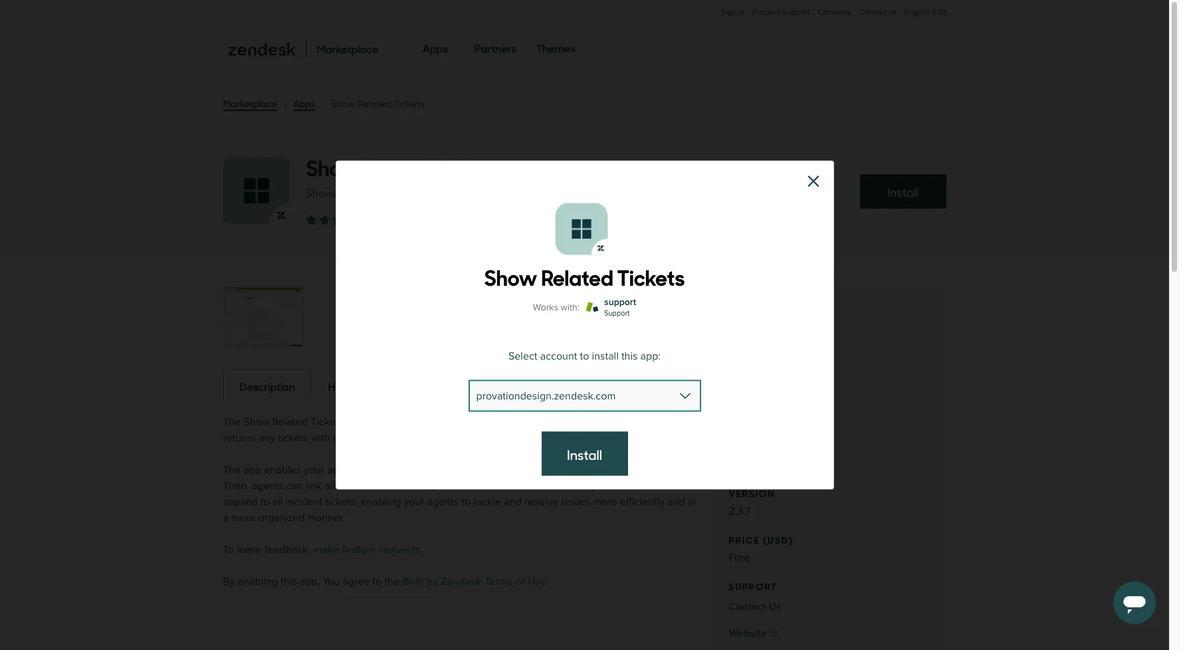 Task type: vqa. For each thing, say whether or not it's contained in the screenshot.
and
yes



Task type: describe. For each thing, give the bounding box(es) containing it.
against
[[546, 415, 579, 429]]

manner.
[[308, 511, 345, 524]]

show inside the 'show related tickets shows related tickets'
[[306, 151, 359, 182]]

app inside the app enables your agents to quickly recognize and identify multiple incidents of the same issue. then, agents can link all incident tickets to a problem ticket. a resolution to the problem ticket will be applied to all incident tickets, enabling your agents to tackle and resolve issues more efficiently and in a more organized manner.
[[244, 463, 261, 477]]

2 vertical spatial your
[[404, 495, 424, 509]]

tickets inside the app enables your agents to quickly recognize and identify multiple incidents of the same issue. then, agents can link all incident tickets to a problem ticket. a resolution to the problem ticket will be applied to all incident tickets, enabling your agents to tackle and resolve issues more efficiently and in a more organized manner.
[[378, 479, 408, 493]]

1 vertical spatial the
[[574, 479, 589, 493]]

with inside the show related tickets app analyzes your ticket subject, searches against all other tickets, and returns any tickets with matching terms.
[[311, 431, 330, 445]]

1 vertical spatial more
[[231, 511, 256, 524]]

will
[[661, 479, 676, 493]]

1 horizontal spatial more
[[593, 495, 617, 509]]

2 problem from the left
[[591, 479, 630, 493]]

app inside installation modal dialog
[[641, 349, 658, 363]]

identify
[[478, 463, 512, 477]]

contact us link
[[859, 7, 897, 17]]

you
[[323, 575, 340, 588]]

select account to install this app :
[[509, 349, 661, 363]]

(usd)
[[763, 532, 794, 546]]

a
[[503, 479, 510, 493]]

support for support
[[604, 309, 630, 317]]

resolve
[[524, 495, 559, 509]]

website link
[[729, 626, 930, 641]]

support
[[604, 296, 636, 307]]

how to install
[[328, 379, 392, 394]]

1 horizontal spatial a
[[423, 479, 428, 493]]

tickets, inside the app enables your agents to quickly recognize and identify multiple incidents of the same issue. then, agents can link all incident tickets to a problem ticket. a resolution to the problem ticket will be applied to all incident tickets, enabling your agents to tackle and resolve issues more efficiently and in a more organized manner.
[[325, 495, 358, 509]]

1 horizontal spatial apps
[[423, 41, 448, 55]]

partners
[[475, 41, 517, 55]]

0 horizontal spatial :
[[578, 301, 580, 312]]

1 vertical spatial all
[[325, 479, 335, 493]]

0 vertical spatial incident
[[338, 479, 375, 493]]

us
[[769, 600, 781, 614]]

contact us
[[729, 600, 781, 614]]

price (usd) free
[[729, 532, 794, 564]]

contact us link
[[729, 599, 930, 615]]

1 horizontal spatial support
[[729, 579, 778, 593]]

ticket inside the app enables your agents to quickly recognize and identify multiple incidents of the same issue. then, agents can link all incident tickets to a problem ticket. a resolution to the problem ticket will be applied to all incident tickets, enabling your agents to tackle and resolve issues more efficiently and in a more organized manner.
[[633, 479, 658, 493]]

english
[[905, 7, 930, 17]]

built by zendesk terms of use link
[[402, 575, 546, 588]]

install inside installation modal dialog
[[592, 349, 619, 363]]

to inside installation modal dialog
[[580, 349, 589, 363]]

shows
[[306, 187, 337, 200]]

show related tickets shows related tickets
[[306, 151, 507, 200]]

agree
[[343, 575, 370, 588]]

sign in
[[721, 7, 745, 17]]

contact for contact us
[[859, 7, 887, 17]]

company
[[818, 7, 851, 17]]

same
[[629, 463, 654, 477]]

install button inside dialog
[[541, 432, 628, 476]]

product support
[[753, 7, 810, 17]]

installation modal dialog
[[335, 161, 834, 490]]

english (us)
[[905, 7, 946, 17]]

2 vertical spatial the
[[385, 575, 400, 588]]

1 problem from the left
[[431, 479, 470, 493]]

issue.
[[657, 463, 683, 477]]

use
[[528, 575, 546, 588]]

leave
[[237, 543, 262, 556]]

and down a
[[504, 495, 522, 509]]

related inside installation modal dialog
[[541, 260, 613, 291]]

to up organized at bottom left
[[260, 495, 270, 509]]

themes
[[536, 41, 575, 55]]

1 horizontal spatial apps link
[[423, 29, 448, 68]]

sign in link
[[721, 7, 745, 17]]

matching
[[333, 431, 376, 445]]

0 horizontal spatial agents
[[252, 479, 284, 493]]

1 vertical spatial apps link
[[293, 96, 315, 111]]

to right how
[[353, 379, 362, 394]]

feature
[[342, 543, 376, 556]]

1 vertical spatial .
[[546, 575, 549, 588]]

install inside tab list
[[365, 379, 392, 394]]

zendesk
[[441, 575, 482, 588]]

1 horizontal spatial :
[[658, 349, 661, 363]]

then,
[[223, 479, 249, 493]]

(us)
[[932, 7, 946, 17]]

contact for contact us
[[729, 600, 766, 614]]

all inside the show related tickets app analyzes your ticket subject, searches against all other tickets, and returns any tickets with matching terms.
[[582, 415, 592, 429]]

terms.
[[379, 431, 407, 445]]

0 horizontal spatial show related tickets
[[331, 97, 424, 110]]

tab list containing description
[[223, 369, 702, 402]]

description
[[240, 379, 295, 394]]

your inside the show related tickets app analyzes your ticket subject, searches against all other tickets, and returns any tickets with matching terms.
[[410, 415, 431, 429]]

0 vertical spatial .
[[420, 543, 422, 556]]

related inside the show related tickets app analyzes your ticket subject, searches against all other tickets, and returns any tickets with matching terms.
[[272, 415, 308, 429]]

2 star fill image from the left
[[319, 215, 330, 225]]

by
[[426, 575, 438, 588]]

applied
[[223, 495, 258, 509]]

2 horizontal spatial agents
[[427, 495, 459, 509]]

marketplace
[[223, 96, 277, 110]]

the app enables your agents to quickly recognize and identify multiple incidents of the same issue. then, agents can link all incident tickets to a problem ticket. a resolution to the problem ticket will be applied to all incident tickets, enabling your agents to tackle and resolve issues more efficiently and in a more organized manner.
[[223, 463, 696, 524]]

the for the app enables your agents to quickly recognize and identify multiple incidents of the same issue. then, agents can link all incident tickets to a problem ticket. a resolution to the problem ticket will be applied to all incident tickets, enabling your agents to tackle and resolve issues more efficiently and in a more organized manner.
[[223, 463, 241, 477]]

marketplace link
[[223, 96, 277, 111]]

tackle
[[474, 495, 501, 509]]

sign
[[721, 7, 737, 17]]

terms
[[484, 575, 513, 588]]

link
[[306, 479, 322, 493]]

incidents
[[555, 463, 597, 477]]

to right agree
[[373, 575, 382, 588]]

app,
[[300, 575, 320, 588]]

works with :
[[533, 301, 580, 312]]

returns
[[223, 431, 256, 445]]

1 vertical spatial your
[[304, 463, 325, 477]]

and up ticket.
[[458, 463, 476, 477]]

related
[[340, 187, 373, 200]]

website
[[729, 627, 767, 640]]

x close image
[[807, 174, 820, 187]]

searches
[[501, 415, 543, 429]]

english (us) link
[[905, 7, 946, 31]]

free
[[729, 551, 750, 564]]

any
[[259, 431, 275, 445]]

star fill image
[[333, 215, 343, 225]]

multiple
[[515, 463, 552, 477]]

show inside the show related tickets app analyzes your ticket subject, searches against all other tickets, and returns any tickets with matching terms.
[[244, 415, 270, 429]]

themes link
[[536, 29, 575, 68]]



Task type: locate. For each thing, give the bounding box(es) containing it.
subject,
[[462, 415, 498, 429]]

product support link
[[753, 7, 810, 17]]

1 vertical spatial the
[[223, 463, 241, 477]]

0 vertical spatial in
[[739, 7, 745, 17]]

show related tickets inside installation modal dialog
[[484, 260, 685, 291]]

tickets right any
[[278, 431, 308, 445]]

of right incidents
[[599, 463, 608, 477]]

1 vertical spatial contact
[[729, 600, 766, 614]]

contact
[[859, 7, 887, 17], [729, 600, 766, 614]]

in right sign
[[739, 7, 745, 17]]

this inside installation modal dialog
[[621, 349, 638, 363]]

your
[[410, 415, 431, 429], [304, 463, 325, 477], [404, 495, 424, 509]]

support inside support support
[[604, 309, 630, 317]]

how
[[328, 379, 350, 394]]

problem
[[431, 479, 470, 493], [591, 479, 630, 493]]

related
[[357, 97, 391, 110], [363, 151, 435, 182], [541, 260, 613, 291], [272, 415, 308, 429]]

tickets inside the 'show related tickets shows related tickets'
[[375, 187, 406, 200]]

agents down 'matching'
[[327, 463, 359, 477]]

quickly
[[374, 463, 406, 477]]

0 horizontal spatial a
[[223, 511, 229, 524]]

1 vertical spatial incident
[[286, 495, 323, 509]]

version 2.3.7
[[729, 486, 776, 518]]

0 vertical spatial your
[[410, 415, 431, 429]]

tab list
[[223, 369, 702, 402]]

enabling inside the app enables your agents to quickly recognize and identify multiple incidents of the same issue. then, agents can link all incident tickets to a problem ticket. a resolution to the problem ticket will be applied to all incident tickets, enabling your agents to tackle and resolve issues more efficiently and in a more organized manner.
[[361, 495, 401, 509]]

tickets down quickly
[[378, 479, 408, 493]]

tickets right related
[[375, 187, 406, 200]]

price
[[729, 532, 760, 546]]

be
[[679, 479, 691, 493]]

1 vertical spatial install button
[[541, 432, 628, 476]]

1 horizontal spatial in
[[739, 7, 745, 17]]

0 horizontal spatial install
[[365, 379, 392, 394]]

1 vertical spatial ticket
[[633, 479, 658, 493]]

the inside the app enables your agents to quickly recognize and identify multiple incidents of the same issue. then, agents can link all incident tickets to a problem ticket. a resolution to the problem ticket will be applied to all incident tickets, enabling your agents to tackle and resolve issues more efficiently and in a more organized manner.
[[223, 463, 241, 477]]

1 horizontal spatial tickets,
[[622, 415, 655, 429]]

support down support
[[604, 309, 630, 317]]

2 horizontal spatial app
[[641, 349, 658, 363]]

1 vertical spatial support
[[604, 309, 630, 317]]

0 vertical spatial tickets
[[375, 187, 406, 200]]

2 horizontal spatial the
[[611, 463, 626, 477]]

0 horizontal spatial with
[[311, 431, 330, 445]]

0 vertical spatial support
[[782, 7, 810, 17]]

the up issues
[[574, 479, 589, 493]]

.
[[420, 543, 422, 556], [546, 575, 549, 588]]

star fill image
[[306, 215, 317, 225], [319, 215, 330, 225]]

tickets inside the show related tickets app analyzes your ticket subject, searches against all other tickets, and returns any tickets with matching terms.
[[278, 431, 308, 445]]

1 horizontal spatial ticket
[[633, 479, 658, 493]]

1 horizontal spatial the
[[574, 479, 589, 493]]

1 vertical spatial with
[[311, 431, 330, 445]]

select
[[509, 349, 538, 363]]

1 horizontal spatial with
[[561, 301, 578, 312]]

can
[[286, 479, 303, 493]]

this down support support
[[621, 349, 638, 363]]

2 vertical spatial all
[[272, 495, 283, 509]]

1 horizontal spatial enabling
[[361, 495, 401, 509]]

0 horizontal spatial this
[[281, 575, 297, 588]]

your right analyzes
[[410, 415, 431, 429]]

ticket
[[434, 415, 459, 429], [633, 479, 658, 493]]

your up link
[[304, 463, 325, 477]]

agents down recognize
[[427, 495, 459, 509]]

0 horizontal spatial the
[[385, 575, 400, 588]]

1 star fill image from the left
[[306, 215, 317, 225]]

install for the topmost install button
[[887, 183, 919, 200]]

preview image of app image
[[224, 288, 302, 346]]

product
[[753, 7, 780, 17]]

install up analyzes
[[365, 379, 392, 394]]

apps link right marketplace link
[[293, 96, 315, 111]]

1 vertical spatial app
[[346, 415, 364, 429]]

0 horizontal spatial all
[[272, 495, 283, 509]]

1 horizontal spatial app
[[346, 415, 364, 429]]

2 horizontal spatial all
[[582, 415, 592, 429]]

with left 'matching'
[[311, 431, 330, 445]]

in
[[739, 7, 745, 17], [688, 495, 696, 509]]

issues
[[561, 495, 590, 509]]

in inside the global-navigation-secondary element
[[739, 7, 745, 17]]

2.3.7
[[729, 505, 751, 518]]

0 vertical spatial enabling
[[361, 495, 401, 509]]

global-navigation-secondary element
[[223, 0, 946, 31]]

install button
[[860, 174, 946, 209], [541, 432, 628, 476]]

app
[[641, 349, 658, 363], [346, 415, 364, 429], [244, 463, 261, 477]]

1 vertical spatial a
[[223, 511, 229, 524]]

the up returns
[[223, 415, 241, 429]]

related inside the 'show related tickets shows related tickets'
[[363, 151, 435, 182]]

of
[[599, 463, 608, 477], [516, 575, 525, 588]]

contact inside the global-navigation-secondary element
[[859, 7, 887, 17]]

0 horizontal spatial install
[[567, 444, 602, 464]]

0 horizontal spatial app
[[244, 463, 261, 477]]

resolution
[[513, 479, 559, 493]]

support plain dark image
[[583, 301, 602, 312]]

0 vertical spatial apps link
[[423, 29, 448, 68]]

more right issues
[[593, 495, 617, 509]]

install right account
[[592, 349, 619, 363]]

contact us
[[859, 7, 897, 17]]

1 vertical spatial apps
[[293, 96, 315, 110]]

0 vertical spatial all
[[582, 415, 592, 429]]

0 horizontal spatial apps
[[293, 96, 315, 110]]

app inside the show related tickets app analyzes your ticket subject, searches against all other tickets, and returns any tickets with matching terms.
[[346, 415, 364, 429]]

and
[[658, 415, 676, 429], [458, 463, 476, 477], [504, 495, 522, 509], [667, 495, 685, 509]]

feedback,
[[265, 543, 311, 556]]

of for incidents
[[599, 463, 608, 477]]

tickets inside installation modal dialog
[[617, 260, 685, 291]]

1 vertical spatial enabling
[[238, 575, 278, 588]]

to right account
[[580, 349, 589, 363]]

agents
[[327, 463, 359, 477], [252, 479, 284, 493], [427, 495, 459, 509]]

organized
[[258, 511, 305, 524]]

0 horizontal spatial contact
[[729, 600, 766, 614]]

install
[[887, 183, 919, 200], [567, 444, 602, 464]]

0 vertical spatial the
[[223, 415, 241, 429]]

support inside the global-navigation-secondary element
[[782, 7, 810, 17]]

0 vertical spatial of
[[599, 463, 608, 477]]

the left same at the bottom right of page
[[611, 463, 626, 477]]

to left the tackle
[[462, 495, 471, 509]]

0 vertical spatial the
[[611, 463, 626, 477]]

ticket up efficiently at right bottom
[[633, 479, 658, 493]]

to down incidents
[[562, 479, 571, 493]]

0 vertical spatial tickets,
[[622, 415, 655, 429]]

in down be
[[688, 495, 696, 509]]

0 vertical spatial apps
[[423, 41, 448, 55]]

0 vertical spatial install
[[592, 349, 619, 363]]

company link
[[818, 7, 851, 31]]

the left built
[[385, 575, 400, 588]]

requests
[[379, 543, 420, 556]]

1 horizontal spatial incident
[[338, 479, 375, 493]]

0 vertical spatial :
[[578, 301, 580, 312]]

1 vertical spatial :
[[658, 349, 661, 363]]

0 vertical spatial install
[[887, 183, 919, 200]]

enabling
[[361, 495, 401, 509], [238, 575, 278, 588]]

in inside the app enables your agents to quickly recognize and identify multiple incidents of the same issue. then, agents can link all incident tickets to a problem ticket. a resolution to the problem ticket will be applied to all incident tickets, enabling your agents to tackle and resolve issues more efficiently and in a more organized manner.
[[688, 495, 696, 509]]

this
[[621, 349, 638, 363], [281, 575, 297, 588]]

support up 'contact us'
[[729, 579, 778, 593]]

enabling right 'by'
[[238, 575, 278, 588]]

1 horizontal spatial of
[[599, 463, 608, 477]]

tickets,
[[622, 415, 655, 429], [325, 495, 358, 509]]

to down recognize
[[411, 479, 420, 493]]

problem down same at the bottom right of page
[[591, 479, 630, 493]]

apps
[[423, 41, 448, 55], [293, 96, 315, 110]]

contact up website
[[729, 600, 766, 614]]

incident down can
[[286, 495, 323, 509]]

support
[[782, 7, 810, 17], [604, 309, 630, 317], [729, 579, 778, 593]]

of left the use in the left of the page
[[516, 575, 525, 588]]

of inside the app enables your agents to quickly recognize and identify multiple incidents of the same issue. then, agents can link all incident tickets to a problem ticket. a resolution to the problem ticket will be applied to all incident tickets, enabling your agents to tackle and resolve issues more efficiently and in a more organized manner.
[[599, 463, 608, 477]]

the
[[223, 415, 241, 429], [223, 463, 241, 477]]

tickets, right other
[[622, 415, 655, 429]]

incident
[[338, 479, 375, 493], [286, 495, 323, 509]]

1 vertical spatial tickets
[[278, 431, 308, 445]]

agents down enables
[[252, 479, 284, 493]]

0 vertical spatial with
[[561, 301, 578, 312]]

support right product
[[782, 7, 810, 17]]

support for product
[[782, 7, 810, 17]]

more down applied
[[231, 511, 256, 524]]

a down applied
[[223, 511, 229, 524]]

by enabling this app, you agree to the built by zendesk terms of use .
[[223, 575, 549, 588]]

. right terms
[[546, 575, 549, 588]]

all right link
[[325, 479, 335, 493]]

recognize
[[409, 463, 455, 477]]

install for install button inside the dialog
[[567, 444, 602, 464]]

ticket.
[[472, 479, 500, 493]]

analyzes
[[367, 415, 408, 429]]

1 vertical spatial this
[[281, 575, 297, 588]]

ticket inside the show related tickets app analyzes your ticket subject, searches against all other tickets, and returns any tickets with matching terms.
[[434, 415, 459, 429]]

0 horizontal spatial install button
[[541, 432, 628, 476]]

enabling down quickly
[[361, 495, 401, 509]]

show inside installation modal dialog
[[484, 260, 537, 291]]

1 vertical spatial tickets,
[[325, 495, 358, 509]]

problem down recognize
[[431, 479, 470, 493]]

to
[[223, 543, 234, 556]]

0 vertical spatial agents
[[327, 463, 359, 477]]

0 vertical spatial more
[[593, 495, 617, 509]]

contact left us
[[859, 7, 887, 17]]

ticket left "subject," at bottom
[[434, 415, 459, 429]]

0 horizontal spatial tickets,
[[325, 495, 358, 509]]

1 vertical spatial of
[[516, 575, 525, 588]]

the for the show related tickets app analyzes your ticket subject, searches against all other tickets, and returns any tickets with matching terms.
[[223, 415, 241, 429]]

tickets inside the show related tickets app analyzes your ticket subject, searches against all other tickets, and returns any tickets with matching terms.
[[311, 415, 344, 429]]

1 horizontal spatial install
[[887, 183, 919, 200]]

0 horizontal spatial enabling
[[238, 575, 278, 588]]

the
[[611, 463, 626, 477], [574, 479, 589, 493], [385, 575, 400, 588]]

by
[[223, 575, 235, 588]]

0 vertical spatial install button
[[860, 174, 946, 209]]

0 vertical spatial this
[[621, 349, 638, 363]]

with
[[561, 301, 578, 312], [311, 431, 330, 445]]

with left support plain dark icon
[[561, 301, 578, 312]]

1 vertical spatial install
[[365, 379, 392, 394]]

0 horizontal spatial support
[[604, 309, 630, 317]]

to left quickly
[[362, 463, 371, 477]]

the up then,
[[223, 463, 241, 477]]

the inside the show related tickets app analyzes your ticket subject, searches against all other tickets, and returns any tickets with matching terms.
[[223, 415, 241, 429]]

. up built
[[420, 543, 422, 556]]

incident down quickly
[[338, 479, 375, 493]]

make
[[313, 543, 339, 556]]

2 vertical spatial agents
[[427, 495, 459, 509]]

0 vertical spatial show related tickets
[[331, 97, 424, 110]]

0 vertical spatial ticket
[[434, 415, 459, 429]]

enables
[[264, 463, 301, 477]]

account
[[540, 349, 577, 363]]

1 horizontal spatial install
[[592, 349, 619, 363]]

built
[[402, 575, 424, 588]]

1 horizontal spatial install button
[[860, 174, 946, 209]]

apps link left partners link
[[423, 29, 448, 68]]

zendesk image
[[228, 43, 295, 56]]

works
[[533, 301, 558, 312]]

0 horizontal spatial incident
[[286, 495, 323, 509]]

:
[[578, 301, 580, 312], [658, 349, 661, 363]]

support support
[[604, 296, 636, 317]]

apps left partners
[[423, 41, 448, 55]]

the show related tickets app analyzes your ticket subject, searches against all other tickets, and returns any tickets with matching terms.
[[223, 415, 676, 445]]

1 vertical spatial show related tickets
[[484, 260, 685, 291]]

with inside installation modal dialog
[[561, 301, 578, 312]]

and up issue.
[[658, 415, 676, 429]]

of for terms
[[516, 575, 525, 588]]

0 horizontal spatial more
[[231, 511, 256, 524]]

and inside the show related tickets app analyzes your ticket subject, searches against all other tickets, and returns any tickets with matching terms.
[[658, 415, 676, 429]]

efficiently
[[620, 495, 665, 509]]

version
[[729, 486, 776, 500]]

0 horizontal spatial star fill image
[[306, 215, 317, 225]]

tickets inside the 'show related tickets shows related tickets'
[[439, 151, 507, 182]]

2 vertical spatial tickets
[[378, 479, 408, 493]]

0 horizontal spatial ticket
[[434, 415, 459, 429]]

2 the from the top
[[223, 463, 241, 477]]

a
[[423, 479, 428, 493], [223, 511, 229, 524]]

1 the from the top
[[223, 415, 241, 429]]

1 horizontal spatial star fill image
[[319, 215, 330, 225]]

1 horizontal spatial this
[[621, 349, 638, 363]]

0 horizontal spatial problem
[[431, 479, 470, 493]]

to leave feedback, make feature requests .
[[223, 543, 422, 556]]

tickets, up manner.
[[325, 495, 358, 509]]

a down recognize
[[423, 479, 428, 493]]

all up organized at bottom left
[[272, 495, 283, 509]]

0 horizontal spatial in
[[688, 495, 696, 509]]

0 horizontal spatial .
[[420, 543, 422, 556]]

0 vertical spatial contact
[[859, 7, 887, 17]]

install inside installation modal dialog
[[567, 444, 602, 464]]

partners link
[[475, 29, 517, 68]]

us
[[889, 7, 897, 17]]

0 horizontal spatial of
[[516, 575, 525, 588]]

1 horizontal spatial show related tickets
[[484, 260, 685, 291]]

other
[[595, 415, 620, 429]]

make feature requests link
[[313, 543, 420, 556]]

your down recognize
[[404, 495, 424, 509]]

1 vertical spatial in
[[688, 495, 696, 509]]

and down will
[[667, 495, 685, 509]]

apps right the marketplace
[[293, 96, 315, 110]]

1 vertical spatial agents
[[252, 479, 284, 493]]

this left app,
[[281, 575, 297, 588]]

1 horizontal spatial problem
[[591, 479, 630, 493]]

all left other
[[582, 415, 592, 429]]

tickets, inside the show related tickets app analyzes your ticket subject, searches against all other tickets, and returns any tickets with matching terms.
[[622, 415, 655, 429]]



